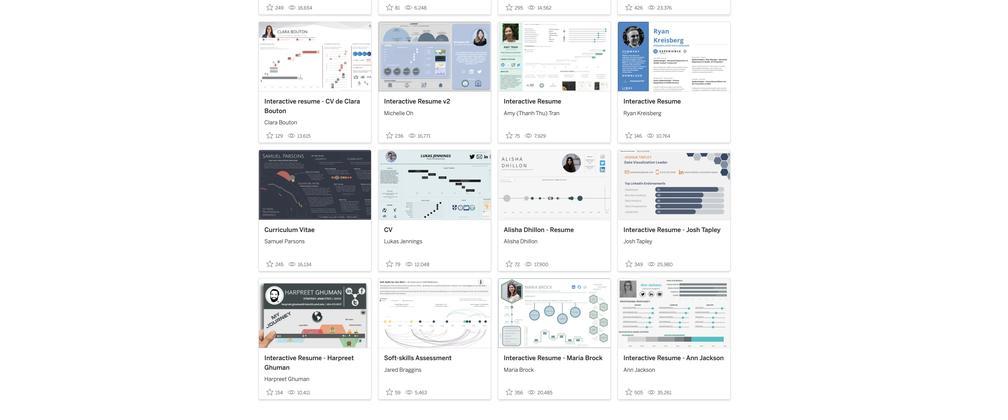 Task type: describe. For each thing, give the bounding box(es) containing it.
7,929
[[535, 134, 546, 139]]

25,980 views element
[[645, 259, 676, 271]]

workbook thumbnail image for alisha dhillon
[[499, 150, 611, 220]]

jared braggins link
[[384, 364, 486, 375]]

harpreet inside interactive resume - harpreet ghuman
[[327, 355, 354, 362]]

interactive for tapley
[[624, 226, 656, 234]]

samuel parsons
[[264, 239, 305, 245]]

harpreet ghuman
[[264, 376, 310, 383]]

16,134
[[298, 262, 312, 268]]

12,048
[[415, 262, 430, 268]]

81
[[395, 5, 400, 11]]

alisha dhillon link
[[504, 235, 605, 246]]

20,485
[[538, 390, 553, 396]]

- for harpreet
[[324, 355, 326, 362]]

resume
[[298, 98, 320, 106]]

Add Favorite button
[[264, 2, 286, 13]]

interactive for (thanh
[[504, 98, 536, 106]]

ann jackson
[[624, 367, 655, 373]]

add favorite button for ghuman
[[264, 387, 285, 398]]

ghuman inside interactive resume - harpreet ghuman
[[264, 364, 290, 372]]

6,248
[[414, 5, 427, 11]]

6,248 views element
[[402, 2, 430, 14]]

dhillon for alisha dhillon
[[521, 239, 538, 245]]

michelle
[[384, 110, 405, 117]]

amy (thanh thu) tran link
[[504, 107, 605, 118]]

josh tapley link
[[624, 235, 725, 246]]

samuel parsons link
[[264, 235, 366, 246]]

interactive for kreisberg
[[624, 98, 656, 106]]

cv inside interactive resume - cv de clara bouton
[[326, 98, 334, 106]]

workbook thumbnail image for maria brock
[[499, 279, 611, 348]]

samuel
[[264, 239, 283, 245]]

resume for ann jackson
[[657, 355, 681, 362]]

17,900 views element
[[522, 259, 551, 271]]

vitae
[[299, 226, 315, 234]]

Add Favorite button
[[384, 387, 403, 398]]

Add Favorite button
[[504, 130, 522, 141]]

resume for michelle oh
[[418, 98, 442, 106]]

add favorite button for brock
[[504, 387, 525, 398]]

michelle oh link
[[384, 107, 486, 118]]

interactive resume - harpreet ghuman
[[264, 355, 354, 372]]

brock inside maria brock link
[[519, 367, 534, 373]]

lukas jennings
[[384, 239, 423, 245]]

curriculum vitae link
[[264, 226, 366, 235]]

add favorite button containing 295
[[504, 2, 525, 13]]

workbook thumbnail image for samuel parsons
[[259, 150, 371, 220]]

jared
[[384, 367, 398, 373]]

alisha dhillon - resume
[[504, 226, 574, 234]]

brock inside interactive resume - maria brock link
[[585, 355, 603, 362]]

146
[[635, 134, 642, 139]]

clara bouton link
[[264, 116, 366, 127]]

workbook thumbnail image for ann jackson
[[618, 279, 731, 348]]

amy
[[504, 110, 516, 117]]

5,463 views element
[[403, 388, 430, 399]]

soft-skills assessment link
[[384, 354, 486, 364]]

interactive for oh
[[384, 98, 416, 106]]

alisha for alisha dhillon - resume
[[504, 226, 522, 234]]

interactive resume link for amy (thanh thu) tran
[[504, 97, 605, 107]]

ryan kreisberg
[[624, 110, 662, 117]]

23,376
[[658, 5, 672, 11]]

jared braggins
[[384, 367, 422, 373]]

clara bouton
[[264, 120, 297, 126]]

interactive resume for kreisberg
[[624, 98, 681, 106]]

154
[[275, 390, 283, 396]]

interactive resume v2
[[384, 98, 450, 106]]

ann inside "link"
[[624, 367, 634, 373]]

249
[[275, 5, 284, 11]]

soft-
[[384, 355, 399, 362]]

parsons
[[285, 239, 305, 245]]

Add Favorite button
[[624, 2, 645, 13]]

349
[[635, 262, 643, 268]]

17,900
[[535, 262, 549, 268]]

de
[[336, 98, 343, 106]]

ghuman inside "link"
[[288, 376, 310, 383]]

skills
[[399, 355, 414, 362]]

amy (thanh thu) tran
[[504, 110, 560, 117]]

35,261
[[658, 390, 672, 396]]

interactive resume link for ryan kreisberg
[[624, 97, 725, 107]]

1 horizontal spatial tapley
[[702, 226, 721, 234]]

assessment
[[416, 355, 452, 362]]

- for maria
[[563, 355, 565, 362]]

tran
[[549, 110, 560, 117]]

josh tapley
[[624, 239, 653, 245]]

505
[[635, 390, 643, 396]]

add favorite button for tapley
[[624, 259, 645, 270]]

10,411
[[297, 390, 310, 396]]

interactive resume - cv de clara bouton
[[264, 98, 360, 115]]

interactive for brock
[[504, 355, 536, 362]]

ann jackson link
[[624, 364, 725, 375]]

interactive resume - josh tapley link
[[624, 226, 725, 235]]

25,980
[[658, 262, 673, 268]]

23,376 views element
[[645, 2, 675, 14]]

75
[[515, 134, 520, 139]]

v2
[[443, 98, 450, 106]]

13,615
[[297, 134, 311, 139]]

oh
[[406, 110, 414, 117]]

16,771 views element
[[406, 131, 434, 142]]

10,764 views element
[[644, 131, 673, 142]]

16,654
[[298, 5, 312, 11]]

interactive resume - ann jackson link
[[624, 354, 725, 364]]

interactive resume - ann jackson
[[624, 355, 724, 362]]

resume for maria brock
[[538, 355, 562, 362]]

0 vertical spatial ann
[[686, 355, 698, 362]]

interactive for bouton
[[264, 98, 297, 106]]

alisha dhillon
[[504, 239, 538, 245]]

10,411 views element
[[285, 388, 313, 399]]

295
[[515, 5, 523, 11]]

5,463
[[415, 390, 427, 396]]

maria brock link
[[504, 364, 605, 375]]

72
[[515, 262, 520, 268]]



Task type: vqa. For each thing, say whether or not it's contained in the screenshot.


Task type: locate. For each thing, give the bounding box(es) containing it.
interactive resume up kreisberg
[[624, 98, 681, 106]]

- inside interactive resume - harpreet ghuman
[[324, 355, 326, 362]]

josh up josh tapley 'link'
[[686, 226, 700, 234]]

0 horizontal spatial interactive resume
[[504, 98, 562, 106]]

- for cv
[[322, 98, 324, 106]]

interactive resume for (thanh
[[504, 98, 562, 106]]

- up maria brock link
[[563, 355, 565, 362]]

bouton
[[264, 107, 286, 115], [279, 120, 297, 126]]

Add Favorite button
[[384, 2, 402, 13]]

1 horizontal spatial brock
[[585, 355, 603, 362]]

alisha up 'alisha dhillon'
[[504, 226, 522, 234]]

interactive resume up amy (thanh thu) tran
[[504, 98, 562, 106]]

workbook thumbnail image for amy (thanh thu) tran
[[499, 22, 611, 92]]

josh
[[686, 226, 700, 234], [624, 239, 636, 245]]

bouton up clara bouton
[[264, 107, 286, 115]]

interactive up (thanh
[[504, 98, 536, 106]]

- up josh tapley 'link'
[[683, 226, 685, 234]]

curriculum vitae
[[264, 226, 315, 234]]

soft-skills assessment
[[384, 355, 452, 362]]

jennings
[[400, 239, 423, 245]]

clara up 129 button
[[264, 120, 278, 126]]

resume for amy (thanh thu) tran
[[538, 98, 562, 106]]

dhillon down alisha dhillon - resume
[[521, 239, 538, 245]]

- for resume
[[546, 226, 549, 234]]

resume for harpreet ghuman
[[298, 355, 322, 362]]

resume up 'amy (thanh thu) tran' link
[[538, 98, 562, 106]]

interactive
[[264, 98, 297, 106], [384, 98, 416, 106], [504, 98, 536, 106], [624, 98, 656, 106], [624, 226, 656, 234], [264, 355, 297, 362], [504, 355, 536, 362], [624, 355, 656, 362]]

michelle oh
[[384, 110, 414, 117]]

1 vertical spatial maria
[[504, 367, 518, 373]]

alisha dhillon - resume link
[[504, 226, 605, 235]]

clara right de on the top of the page
[[345, 98, 360, 106]]

alisha up 72
[[504, 239, 519, 245]]

harpreet
[[327, 355, 354, 362], [264, 376, 287, 383]]

ryan kreisberg link
[[624, 107, 725, 118]]

- for josh
[[683, 226, 685, 234]]

add favorite button containing 72
[[504, 259, 522, 270]]

josh up "349"
[[624, 239, 636, 245]]

bouton up 129 on the top of the page
[[279, 120, 297, 126]]

lukas jennings link
[[384, 235, 486, 246]]

resume up alisha dhillon "link"
[[550, 226, 574, 234]]

resume up "ann jackson" "link"
[[657, 355, 681, 362]]

add favorite button down maria brock
[[504, 387, 525, 398]]

dhillon inside "link"
[[521, 239, 538, 245]]

interactive resume link up kreisberg
[[624, 97, 725, 107]]

cv left de on the top of the page
[[326, 98, 334, 106]]

1 horizontal spatial maria
[[567, 355, 584, 362]]

1 vertical spatial dhillon
[[521, 239, 538, 245]]

0 vertical spatial josh
[[686, 226, 700, 234]]

0 vertical spatial tapley
[[702, 226, 721, 234]]

ann
[[686, 355, 698, 362], [624, 367, 634, 373]]

0 vertical spatial bouton
[[264, 107, 286, 115]]

13,615 views element
[[285, 131, 314, 142]]

16,654 views element
[[286, 2, 315, 14]]

Add Favorite button
[[624, 130, 644, 141]]

cv up "lukas"
[[384, 226, 393, 234]]

1 vertical spatial alisha
[[504, 239, 519, 245]]

0 horizontal spatial jackson
[[635, 367, 655, 373]]

- up harpreet ghuman "link"
[[324, 355, 326, 362]]

workbook thumbnail image for jared braggins
[[379, 279, 491, 348]]

workbook thumbnail image for lukas jennings
[[379, 150, 491, 220]]

cv
[[326, 98, 334, 106], [384, 226, 393, 234]]

0 vertical spatial cv
[[326, 98, 334, 106]]

(thanh
[[517, 110, 535, 117]]

resume up michelle oh link
[[418, 98, 442, 106]]

alisha
[[504, 226, 522, 234], [504, 239, 519, 245]]

0 horizontal spatial josh
[[624, 239, 636, 245]]

maria up the 356 on the bottom
[[504, 367, 518, 373]]

resume up josh tapley 'link'
[[657, 226, 681, 234]]

1 horizontal spatial harpreet
[[327, 355, 354, 362]]

- up alisha dhillon "link"
[[546, 226, 549, 234]]

add favorite button containing 154
[[264, 387, 285, 398]]

cv link
[[384, 226, 486, 235]]

1 horizontal spatial josh
[[686, 226, 700, 234]]

Add Favorite button
[[504, 2, 525, 13], [504, 259, 522, 270], [624, 259, 645, 270], [264, 387, 285, 398], [504, 387, 525, 398]]

interactive for ghuman
[[264, 355, 297, 362]]

16,134 views element
[[286, 259, 314, 271]]

1 vertical spatial jackson
[[635, 367, 655, 373]]

- up "ann jackson" "link"
[[683, 355, 685, 362]]

interactive up maria brock
[[504, 355, 536, 362]]

add favorite button left 14,562
[[504, 2, 525, 13]]

interactive resume - maria brock link
[[504, 354, 605, 364]]

resume for josh tapley
[[657, 226, 681, 234]]

59
[[395, 390, 401, 396]]

2 interactive resume from the left
[[624, 98, 681, 106]]

Add Favorite button
[[624, 387, 645, 398]]

0 horizontal spatial tapley
[[637, 239, 653, 245]]

1 vertical spatial tapley
[[637, 239, 653, 245]]

harpreet inside "link"
[[264, 376, 287, 383]]

2 interactive resume link from the left
[[624, 97, 725, 107]]

clara inside clara bouton link
[[264, 120, 278, 126]]

16,771
[[418, 134, 431, 139]]

0 horizontal spatial maria
[[504, 367, 518, 373]]

josh inside interactive resume - josh tapley link
[[686, 226, 700, 234]]

interactive resume link
[[504, 97, 605, 107], [624, 97, 725, 107]]

0 vertical spatial jackson
[[700, 355, 724, 362]]

426
[[635, 5, 643, 11]]

add favorite button containing 356
[[504, 387, 525, 398]]

356
[[515, 390, 523, 396]]

- for ann
[[683, 355, 685, 362]]

79
[[395, 262, 401, 268]]

resume for ryan kreisberg
[[657, 98, 681, 106]]

interactive resume v2 link
[[384, 97, 486, 107]]

2 alisha from the top
[[504, 239, 519, 245]]

1 alisha from the top
[[504, 226, 522, 234]]

interactive resume - harpreet ghuman link
[[264, 354, 366, 373]]

interactive resume - maria brock
[[504, 355, 603, 362]]

lukas
[[384, 239, 399, 245]]

resume up ryan kreisberg link
[[657, 98, 681, 106]]

brock
[[585, 355, 603, 362], [519, 367, 534, 373]]

harpreet ghuman link
[[264, 373, 366, 384]]

interactive up 'harpreet ghuman' at the left of the page
[[264, 355, 297, 362]]

0 horizontal spatial cv
[[326, 98, 334, 106]]

14,562
[[538, 5, 552, 11]]

interactive for jackson
[[624, 355, 656, 362]]

kreisberg
[[638, 110, 662, 117]]

Add Favorite button
[[264, 259, 286, 270]]

interactive up michelle oh
[[384, 98, 416, 106]]

0 vertical spatial dhillon
[[524, 226, 545, 234]]

interactive inside interactive resume - cv de clara bouton
[[264, 98, 297, 106]]

1 vertical spatial ann
[[624, 367, 634, 373]]

add favorite button down 'harpreet ghuman' at the left of the page
[[264, 387, 285, 398]]

ghuman up 'harpreet ghuman' at the left of the page
[[264, 364, 290, 372]]

0 vertical spatial clara
[[345, 98, 360, 106]]

jackson inside "link"
[[635, 367, 655, 373]]

12,048 views element
[[403, 259, 432, 271]]

0 vertical spatial alisha
[[504, 226, 522, 234]]

harpreet up harpreet ghuman "link"
[[327, 355, 354, 362]]

1 horizontal spatial interactive resume link
[[624, 97, 725, 107]]

ryan
[[624, 110, 636, 117]]

jackson
[[700, 355, 724, 362], [635, 367, 655, 373]]

Add Favorite button
[[384, 130, 406, 141]]

1 horizontal spatial interactive resume
[[624, 98, 681, 106]]

add favorite button down 'alisha dhillon'
[[504, 259, 522, 270]]

interactive resume
[[504, 98, 562, 106], [624, 98, 681, 106]]

245
[[275, 262, 284, 268]]

1 horizontal spatial jackson
[[700, 355, 724, 362]]

1 vertical spatial ghuman
[[288, 376, 310, 383]]

1 horizontal spatial ann
[[686, 355, 698, 362]]

1 vertical spatial bouton
[[279, 120, 297, 126]]

0 horizontal spatial clara
[[264, 120, 278, 126]]

1 vertical spatial clara
[[264, 120, 278, 126]]

1 horizontal spatial clara
[[345, 98, 360, 106]]

0 horizontal spatial harpreet
[[264, 376, 287, 383]]

0 vertical spatial brock
[[585, 355, 603, 362]]

ann up "ann jackson" "link"
[[686, 355, 698, 362]]

add favorite button containing 349
[[624, 259, 645, 270]]

1 vertical spatial brock
[[519, 367, 534, 373]]

dhillon up 'alisha dhillon'
[[524, 226, 545, 234]]

0 horizontal spatial ann
[[624, 367, 634, 373]]

- inside interactive resume - cv de clara bouton
[[322, 98, 324, 106]]

interactive up josh tapley
[[624, 226, 656, 234]]

ghuman up 10,411 views element
[[288, 376, 310, 383]]

curriculum
[[264, 226, 298, 234]]

35,261 views element
[[645, 388, 675, 399]]

0 vertical spatial ghuman
[[264, 364, 290, 372]]

1 interactive resume from the left
[[504, 98, 562, 106]]

-
[[322, 98, 324, 106], [546, 226, 549, 234], [683, 226, 685, 234], [324, 355, 326, 362], [563, 355, 565, 362], [683, 355, 685, 362]]

alisha for alisha dhillon
[[504, 239, 519, 245]]

workbook thumbnail image
[[259, 22, 371, 92], [379, 22, 491, 92], [499, 22, 611, 92], [618, 22, 731, 92], [259, 150, 371, 220], [379, 150, 491, 220], [499, 150, 611, 220], [618, 150, 731, 220], [259, 279, 371, 348], [379, 279, 491, 348], [499, 279, 611, 348], [618, 279, 731, 348]]

alisha inside "link"
[[504, 239, 519, 245]]

interactive inside interactive resume - harpreet ghuman
[[264, 355, 297, 362]]

Add Favorite button
[[384, 259, 403, 270]]

interactive resume - cv de clara bouton link
[[264, 97, 366, 116]]

workbook thumbnail image for clara bouton
[[259, 22, 371, 92]]

interactive up clara bouton
[[264, 98, 297, 106]]

20,485 views element
[[525, 388, 555, 399]]

workbook thumbnail image for harpreet ghuman
[[259, 279, 371, 348]]

clara inside interactive resume - cv de clara bouton
[[345, 98, 360, 106]]

workbook thumbnail image for ryan kreisberg
[[618, 22, 731, 92]]

clara
[[345, 98, 360, 106], [264, 120, 278, 126]]

- right resume
[[322, 98, 324, 106]]

dhillon for alisha dhillon - resume
[[524, 226, 545, 234]]

10,764
[[657, 134, 671, 139]]

7,929 views element
[[522, 131, 549, 142]]

josh inside josh tapley 'link'
[[624, 239, 636, 245]]

14,562 views element
[[525, 2, 555, 14]]

tapley inside 'link'
[[637, 239, 653, 245]]

Add Favorite button
[[264, 130, 285, 141]]

ann up 505 button at the right bottom of page
[[624, 367, 634, 373]]

interactive up ann jackson
[[624, 355, 656, 362]]

1 vertical spatial josh
[[624, 239, 636, 245]]

workbook thumbnail image for josh tapley
[[618, 150, 731, 220]]

braggins
[[399, 367, 422, 373]]

resume up harpreet ghuman "link"
[[298, 355, 322, 362]]

maria
[[567, 355, 584, 362], [504, 367, 518, 373]]

129
[[275, 134, 283, 139]]

bouton inside interactive resume - cv de clara bouton
[[264, 107, 286, 115]]

maria up maria brock link
[[567, 355, 584, 362]]

harpreet up 154
[[264, 376, 287, 383]]

0 horizontal spatial interactive resume link
[[504, 97, 605, 107]]

interactive resume - josh tapley
[[624, 226, 721, 234]]

thu)
[[536, 110, 548, 117]]

add favorite button down josh tapley
[[624, 259, 645, 270]]

236
[[395, 134, 404, 139]]

workbook thumbnail image for michelle oh
[[379, 22, 491, 92]]

tapley
[[702, 226, 721, 234], [637, 239, 653, 245]]

1 horizontal spatial cv
[[384, 226, 393, 234]]

interactive resume link up tran
[[504, 97, 605, 107]]

0 horizontal spatial brock
[[519, 367, 534, 373]]

1 interactive resume link from the left
[[504, 97, 605, 107]]

resume inside interactive resume - harpreet ghuman
[[298, 355, 322, 362]]

maria brock
[[504, 367, 534, 373]]

1 vertical spatial cv
[[384, 226, 393, 234]]

resume up maria brock link
[[538, 355, 562, 362]]

0 vertical spatial maria
[[567, 355, 584, 362]]

interactive up ryan kreisberg
[[624, 98, 656, 106]]

0 vertical spatial harpreet
[[327, 355, 354, 362]]

ghuman
[[264, 364, 290, 372], [288, 376, 310, 383]]

1 vertical spatial harpreet
[[264, 376, 287, 383]]



